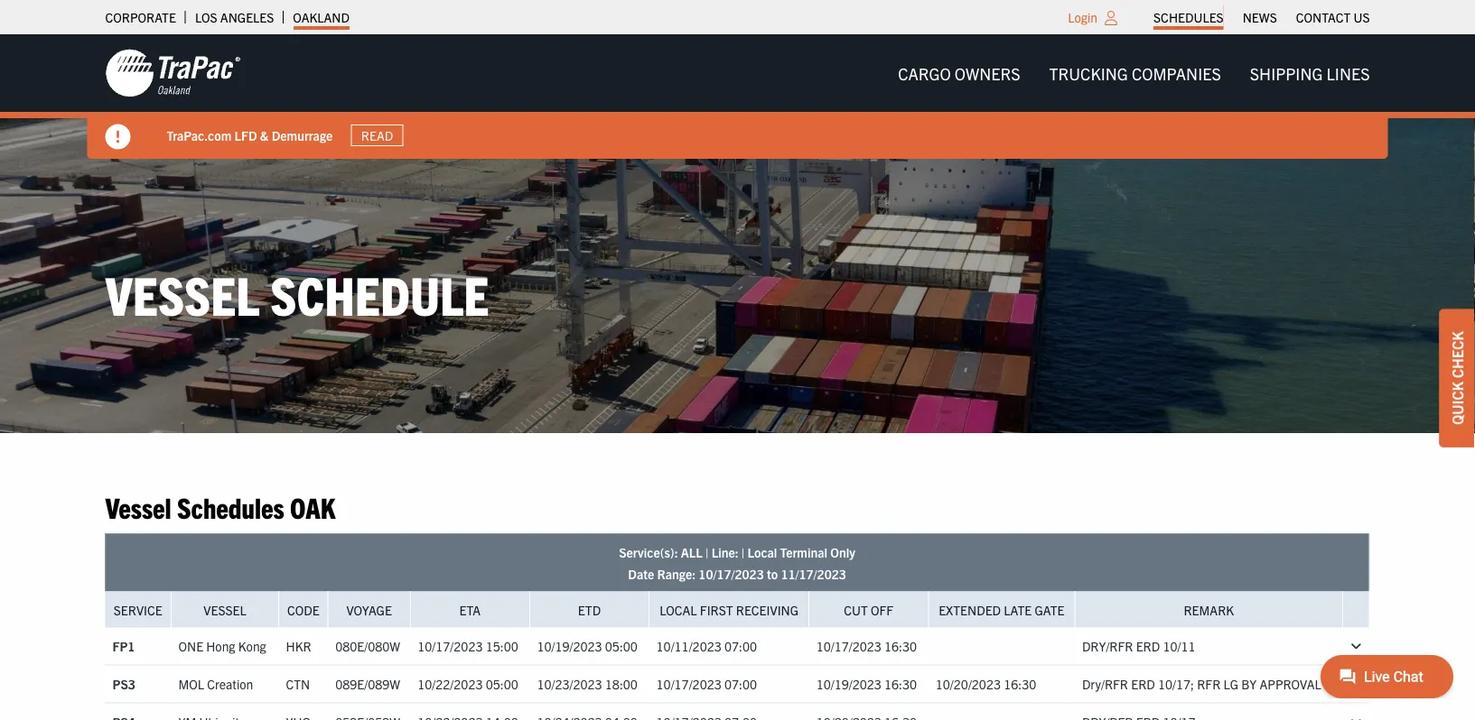 Task type: locate. For each thing, give the bounding box(es) containing it.
10/17;
[[1158, 676, 1194, 693]]

0 vertical spatial 05:00
[[605, 639, 638, 655]]

vessel
[[105, 261, 260, 327], [105, 490, 171, 525], [204, 602, 246, 618]]

1 vertical spatial menu bar
[[884, 55, 1384, 91]]

cargo
[[898, 63, 951, 83]]

dry/rfr
[[1082, 639, 1133, 655]]

owners
[[955, 63, 1020, 83]]

2 07:00 from the top
[[724, 676, 757, 693]]

extended late gate
[[939, 602, 1065, 618]]

0 vertical spatial local
[[747, 544, 777, 560]]

1 vertical spatial 05:00
[[486, 676, 518, 693]]

05:00
[[605, 639, 638, 655], [486, 676, 518, 693]]

10/19/2023 for 10/19/2023 16:30
[[816, 676, 881, 693]]

schedules up companies
[[1154, 9, 1224, 25]]

1 horizontal spatial local
[[747, 544, 777, 560]]

one
[[178, 639, 203, 655]]

07:00 down local first receiving on the bottom of the page
[[724, 639, 757, 655]]

extended
[[939, 602, 1001, 618]]

vessel for vessel schedules oak
[[105, 490, 171, 525]]

10/17/2023 up 10/22/2023
[[418, 639, 483, 655]]

16:30
[[884, 639, 917, 655], [884, 676, 917, 693], [1004, 676, 1036, 693]]

0 vertical spatial schedules
[[1154, 9, 1224, 25]]

05:00 down 15:00
[[486, 676, 518, 693]]

05:00 up 18:00
[[605, 639, 638, 655]]

10/17/2023 down the 'line:'
[[699, 566, 764, 582]]

local
[[747, 544, 777, 560], [660, 602, 697, 618]]

news link
[[1243, 5, 1277, 30]]

local inside service(s): all | line: | local terminal only date range: 10/17/2023 to 11/17/2023
[[747, 544, 777, 560]]

service(s):
[[619, 544, 678, 560]]

16:30 down the off
[[884, 639, 917, 655]]

07:00 down 10/11/2023 07:00 at bottom
[[724, 676, 757, 693]]

companies
[[1132, 63, 1221, 83]]

cut
[[844, 602, 868, 618]]

off
[[871, 602, 894, 618]]

10/17/2023 for 10/17/2023 16:30
[[816, 639, 881, 655]]

check
[[1448, 332, 1466, 379]]

1 | from the left
[[706, 544, 709, 560]]

0 horizontal spatial local
[[660, 602, 697, 618]]

one hong kong
[[178, 639, 266, 655]]

10/19/2023 up 10/23/2023
[[537, 639, 602, 655]]

mol
[[178, 676, 204, 693]]

10/17/2023 down cut
[[816, 639, 881, 655]]

to
[[767, 566, 778, 582]]

0 horizontal spatial schedules
[[177, 490, 284, 525]]

10/19/2023 16:30
[[816, 676, 917, 693]]

1 horizontal spatial 10/19/2023
[[816, 676, 881, 693]]

only
[[830, 544, 855, 560]]

menu bar containing cargo owners
[[884, 55, 1384, 91]]

light image
[[1105, 11, 1117, 25]]

1 horizontal spatial 05:00
[[605, 639, 638, 655]]

11/17/2023
[[781, 566, 846, 582]]

1 vertical spatial 07:00
[[724, 676, 757, 693]]

menu bar
[[1144, 5, 1379, 30], [884, 55, 1384, 91]]

10/23/2023 18:00
[[537, 676, 638, 693]]

late
[[1004, 602, 1032, 618]]

16:30 for 10/20/2023 16:30
[[1004, 676, 1036, 693]]

0 vertical spatial vessel
[[105, 261, 260, 327]]

corporate link
[[105, 5, 176, 30]]

remark
[[1184, 602, 1234, 618]]

2 vertical spatial vessel
[[204, 602, 246, 618]]

10/11/2023 07:00
[[656, 639, 757, 655]]

local down the range:
[[660, 602, 697, 618]]

service
[[114, 602, 162, 618]]

1 horizontal spatial |
[[741, 544, 745, 560]]

banner
[[0, 34, 1475, 159]]

schedules
[[1154, 9, 1224, 25], [177, 490, 284, 525]]

erd left 10/17;
[[1131, 676, 1155, 693]]

16:30 for 10/17/2023 16:30
[[884, 639, 917, 655]]

dry/rfr erd 10/11
[[1082, 639, 1196, 655]]

| right the 'line:'
[[741, 544, 745, 560]]

1 07:00 from the top
[[724, 639, 757, 655]]

&
[[260, 127, 269, 143]]

1 vertical spatial vessel
[[105, 490, 171, 525]]

10/23/2023
[[537, 676, 602, 693]]

solid image
[[105, 124, 131, 149]]

cargo owners link
[[884, 55, 1035, 91]]

10/17/2023 inside service(s): all | line: | local terminal only date range: 10/17/2023 to 11/17/2023
[[699, 566, 764, 582]]

menu bar down light image
[[884, 55, 1384, 91]]

los
[[195, 9, 217, 25]]

16:30 for 10/19/2023 16:30
[[884, 676, 917, 693]]

0 vertical spatial menu bar
[[1144, 5, 1379, 30]]

lg
[[1224, 676, 1238, 693]]

10/17/2023 15:00
[[418, 639, 518, 655]]

lfd
[[234, 127, 257, 143]]

0 horizontal spatial 10/19/2023
[[537, 639, 602, 655]]

vessel for vessel schedule
[[105, 261, 260, 327]]

menu bar up shipping
[[1144, 5, 1379, 30]]

1 vertical spatial schedules
[[177, 490, 284, 525]]

erd for dry/rfr
[[1136, 639, 1160, 655]]

0 vertical spatial 07:00
[[724, 639, 757, 655]]

erd left 10/11 at the right bottom of page
[[1136, 639, 1160, 655]]

0 vertical spatial 10/19/2023
[[537, 639, 602, 655]]

0 horizontal spatial 05:00
[[486, 676, 518, 693]]

us
[[1354, 9, 1370, 25]]

rfr
[[1197, 676, 1221, 693]]

1 vertical spatial 10/19/2023
[[816, 676, 881, 693]]

10/17/2023
[[699, 566, 764, 582], [418, 639, 483, 655], [816, 639, 881, 655], [656, 676, 722, 693]]

corporate
[[105, 9, 176, 25]]

trucking companies
[[1049, 63, 1221, 83]]

0 horizontal spatial |
[[706, 544, 709, 560]]

18:00
[[605, 676, 638, 693]]

0 vertical spatial erd
[[1136, 639, 1160, 655]]

10/19/2023 for 10/19/2023 05:00
[[537, 639, 602, 655]]

07:00
[[724, 639, 757, 655], [724, 676, 757, 693]]

10/19/2023 down 10/17/2023 16:30
[[816, 676, 881, 693]]

1 vertical spatial erd
[[1131, 676, 1155, 693]]

10/19/2023
[[537, 639, 602, 655], [816, 676, 881, 693]]

ctn
[[286, 676, 310, 693]]

16:30 right 10/20/2023
[[1004, 676, 1036, 693]]

schedules left oak
[[177, 490, 284, 525]]

los angeles
[[195, 9, 274, 25]]

1 horizontal spatial schedules
[[1154, 9, 1224, 25]]

contact us
[[1296, 9, 1370, 25]]

10/17/2023 down 10/11/2023
[[656, 676, 722, 693]]

| right all
[[706, 544, 709, 560]]

16:30 down 10/17/2023 16:30
[[884, 676, 917, 693]]

local up to
[[747, 544, 777, 560]]

10/17/2023 07:00
[[656, 676, 757, 693]]

date
[[628, 566, 654, 582]]



Task type: vqa. For each thing, say whether or not it's contained in the screenshot.
the -
no



Task type: describe. For each thing, give the bounding box(es) containing it.
login link
[[1068, 9, 1098, 25]]

line:
[[712, 544, 739, 560]]

089e/089w
[[335, 676, 400, 693]]

cut off
[[844, 602, 894, 618]]

10/11
[[1163, 639, 1196, 655]]

kong
[[238, 639, 266, 655]]

07:00 for 10/11/2023 07:00
[[724, 639, 757, 655]]

schedule
[[270, 261, 489, 327]]

fp1
[[112, 639, 135, 655]]

10/17/2023 for 10/17/2023 15:00
[[418, 639, 483, 655]]

by
[[1241, 676, 1257, 693]]

schedules inside menu bar
[[1154, 9, 1224, 25]]

shipping lines
[[1250, 63, 1370, 83]]

gate
[[1035, 602, 1065, 618]]

05:00 for 10/19/2023 05:00
[[605, 639, 638, 655]]

code
[[287, 602, 319, 618]]

read
[[361, 127, 393, 144]]

oak
[[290, 490, 335, 525]]

10/17/2023 for 10/17/2023 07:00
[[656, 676, 722, 693]]

receiving
[[736, 602, 799, 618]]

quick check link
[[1439, 309, 1475, 448]]

first
[[700, 602, 733, 618]]

10/22/2023
[[418, 676, 483, 693]]

07:00 for 10/17/2023 07:00
[[724, 676, 757, 693]]

vessel schedule
[[105, 261, 489, 327]]

10/22/2023 05:00
[[418, 676, 518, 693]]

vessel schedules oak
[[105, 490, 335, 525]]

quick check
[[1448, 332, 1466, 425]]

read link
[[351, 124, 404, 147]]

shipping lines link
[[1236, 55, 1384, 91]]

range:
[[657, 566, 696, 582]]

shipping
[[1250, 63, 1323, 83]]

oakland
[[293, 9, 350, 25]]

1 vertical spatial local
[[660, 602, 697, 618]]

lines
[[1327, 63, 1370, 83]]

05:00 for 10/22/2023 05:00
[[486, 676, 518, 693]]

oakland image
[[105, 48, 241, 98]]

080e/080w
[[335, 639, 400, 655]]

trucking companies link
[[1035, 55, 1236, 91]]

10/19/2023 05:00
[[537, 639, 638, 655]]

contact us link
[[1296, 5, 1370, 30]]

dry/rfr
[[1082, 676, 1128, 693]]

cargo owners
[[898, 63, 1020, 83]]

10/20/2023 16:30
[[936, 676, 1036, 693]]

angeles
[[220, 9, 274, 25]]

10/11/2023
[[656, 639, 722, 655]]

hkr
[[286, 639, 311, 655]]

etd
[[578, 602, 601, 618]]

10/20/2023
[[936, 676, 1001, 693]]

quick
[[1448, 382, 1466, 425]]

los angeles link
[[195, 5, 274, 30]]

trucking
[[1049, 63, 1128, 83]]

10/17/2023 16:30
[[816, 639, 917, 655]]

dry/rfr erd 10/17; rfr lg by approval
[[1082, 676, 1321, 693]]

news
[[1243, 9, 1277, 25]]

banner containing cargo owners
[[0, 34, 1475, 159]]

oakland link
[[293, 5, 350, 30]]

demurrage
[[272, 127, 333, 143]]

all
[[681, 544, 703, 560]]

mol creation
[[178, 676, 253, 693]]

creation
[[207, 676, 253, 693]]

trapac.com lfd & demurrage
[[167, 127, 333, 143]]

hong
[[206, 639, 235, 655]]

erd for dry/rfr
[[1131, 676, 1155, 693]]

2 | from the left
[[741, 544, 745, 560]]

schedules link
[[1154, 5, 1224, 30]]

approval
[[1260, 676, 1321, 693]]

trapac.com
[[167, 127, 232, 143]]

service(s): all | line: | local terminal only date range: 10/17/2023 to 11/17/2023
[[619, 544, 855, 582]]

voyage
[[346, 602, 392, 618]]

15:00
[[486, 639, 518, 655]]

menu bar containing schedules
[[1144, 5, 1379, 30]]

eta
[[459, 602, 481, 618]]

local first receiving
[[660, 602, 799, 618]]

ps3
[[112, 676, 135, 693]]

login
[[1068, 9, 1098, 25]]



